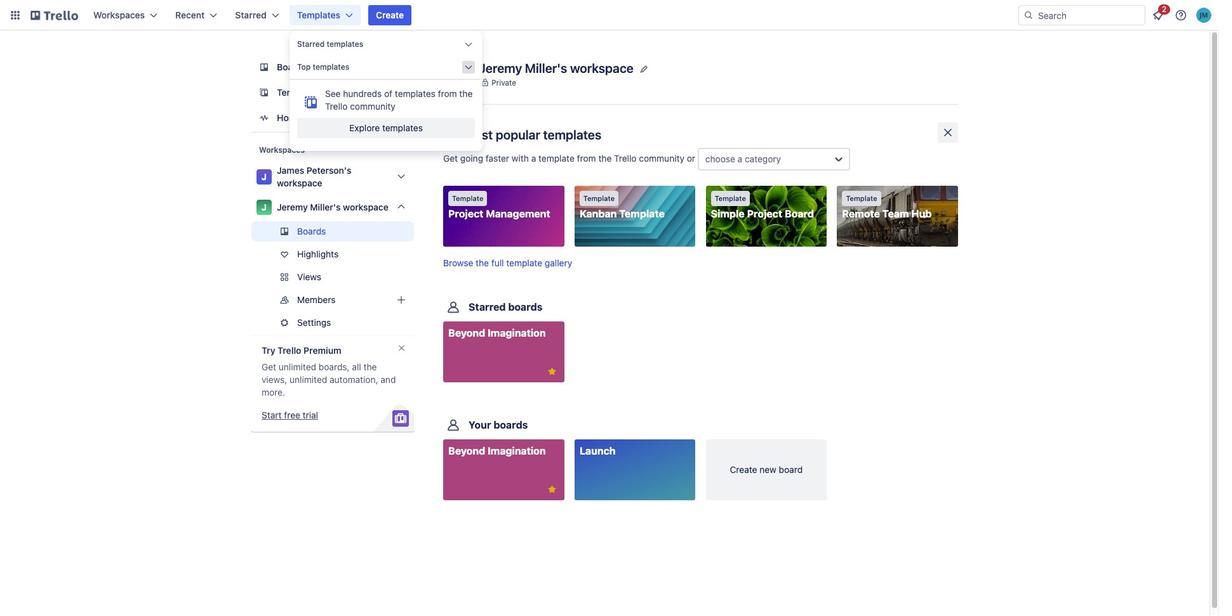 Task type: locate. For each thing, give the bounding box(es) containing it.
template inside template simple project board
[[715, 194, 746, 203]]

2 vertical spatial starred
[[469, 302, 506, 313]]

trello right try
[[278, 345, 301, 356]]

0 horizontal spatial workspace
[[277, 178, 322, 189]]

templates for top templates
[[313, 62, 349, 72]]

get going faster with a template from the trello community or
[[443, 153, 698, 164]]

0 horizontal spatial project
[[448, 208, 484, 220]]

templates link
[[251, 81, 414, 104]]

beyond imagination link down starred boards
[[443, 322, 564, 383]]

jeremy up private at the left of page
[[479, 61, 522, 75]]

peterson's
[[307, 165, 352, 176]]

template
[[539, 153, 575, 164], [506, 258, 542, 269]]

starred down the full
[[469, 302, 506, 313]]

1 vertical spatial from
[[577, 153, 596, 164]]

beyond down starred boards
[[448, 328, 485, 339]]

template up remote
[[846, 194, 877, 203]]

workspaces button
[[86, 5, 165, 25]]

workspace down the james
[[277, 178, 322, 189]]

2 horizontal spatial trello
[[614, 153, 637, 164]]

remote
[[842, 208, 880, 220]]

primary element
[[0, 0, 1219, 30]]

settings
[[297, 317, 331, 328]]

starred up board image
[[235, 10, 267, 20]]

template inside template remote team hub
[[846, 194, 877, 203]]

top templates
[[297, 62, 349, 72]]

boards for 2nd boards link from the bottom
[[277, 62, 306, 72]]

templates up top templates
[[327, 39, 363, 49]]

0 vertical spatial boards
[[508, 302, 543, 313]]

0 horizontal spatial from
[[438, 88, 457, 99]]

boards link
[[251, 56, 414, 79], [251, 222, 414, 242]]

boards up highlights
[[297, 226, 326, 237]]

starred inside popup button
[[235, 10, 267, 20]]

1 vertical spatial community
[[639, 153, 684, 164]]

project left board
[[747, 208, 782, 220]]

1 vertical spatial jeremy
[[277, 202, 308, 213]]

0 horizontal spatial workspaces
[[93, 10, 145, 20]]

community down hundreds
[[350, 101, 395, 112]]

0 vertical spatial boards
[[277, 62, 306, 72]]

unlimited up the views,
[[279, 362, 316, 373]]

1 vertical spatial starred
[[297, 39, 325, 49]]

board
[[785, 208, 814, 220]]

community inside see hundreds of templates from the trello community
[[350, 101, 395, 112]]

0 horizontal spatial jeremy miller's workspace
[[277, 202, 388, 213]]

template remote team hub
[[842, 194, 932, 220]]

templates down see hundreds of templates from the trello community
[[382, 123, 423, 133]]

the inside see hundreds of templates from the trello community
[[459, 88, 473, 99]]

explore
[[349, 123, 380, 133]]

2 beyond from the top
[[448, 446, 485, 457]]

1 horizontal spatial a
[[738, 154, 742, 164]]

1 vertical spatial beyond
[[448, 446, 485, 457]]

community
[[350, 101, 395, 112], [639, 153, 684, 164]]

template right kanban
[[619, 208, 665, 220]]

create for create new board
[[730, 465, 757, 476]]

1 click to unstar this board. it will be removed from your starred list. image from the top
[[546, 367, 558, 378]]

beyond
[[448, 328, 485, 339], [448, 446, 485, 457]]

1 vertical spatial imagination
[[488, 446, 546, 457]]

template up simple
[[715, 194, 746, 203]]

0 vertical spatial beyond
[[448, 328, 485, 339]]

templates up 'starred templates'
[[297, 10, 340, 20]]

templates inside see hundreds of templates from the trello community
[[395, 88, 435, 99]]

templates down top
[[277, 87, 320, 98]]

beyond imagination link
[[443, 322, 564, 383], [443, 440, 564, 501]]

1 vertical spatial unlimited
[[290, 375, 327, 385]]

imagination down starred boards
[[488, 328, 546, 339]]

1 vertical spatial boards
[[297, 226, 326, 237]]

the
[[459, 88, 473, 99], [598, 153, 612, 164], [476, 258, 489, 269], [364, 362, 377, 373]]

project
[[448, 208, 484, 220], [747, 208, 782, 220]]

workspaces
[[93, 10, 145, 20], [259, 145, 305, 155]]

and
[[381, 375, 396, 385]]

workspace down peterson's on the top left of the page
[[343, 202, 388, 213]]

boards
[[508, 302, 543, 313], [494, 420, 528, 431]]

1 beyond from the top
[[448, 328, 485, 339]]

templates down 'starred templates'
[[313, 62, 349, 72]]

1 vertical spatial workspaces
[[259, 145, 305, 155]]

boards for your boards
[[494, 420, 528, 431]]

2 project from the left
[[747, 208, 782, 220]]

2 horizontal spatial starred
[[469, 302, 506, 313]]

2 imagination from the top
[[488, 446, 546, 457]]

create inside button
[[376, 10, 404, 20]]

james peterson's workspace
[[277, 165, 352, 189]]

1 vertical spatial click to unstar this board. it will be removed from your starred list. image
[[546, 485, 558, 496]]

0 vertical spatial workspaces
[[93, 10, 145, 20]]

unlimited down boards,
[[290, 375, 327, 385]]

trello up template kanban template
[[614, 153, 637, 164]]

a right choose
[[738, 154, 742, 164]]

templates right of
[[395, 88, 435, 99]]

2 horizontal spatial workspace
[[570, 61, 634, 75]]

1 imagination from the top
[[488, 328, 546, 339]]

0 vertical spatial j
[[447, 62, 460, 88]]

2 vertical spatial trello
[[278, 345, 301, 356]]

boards down browse the full template gallery
[[508, 302, 543, 313]]

start free trial button
[[262, 410, 318, 422]]

1 horizontal spatial jeremy
[[479, 61, 522, 75]]

0 horizontal spatial get
[[262, 362, 276, 373]]

template right the full
[[506, 258, 542, 269]]

boards link up highlights link
[[251, 222, 414, 242]]

beyond down 'your'
[[448, 446, 485, 457]]

0 horizontal spatial jeremy
[[277, 202, 308, 213]]

trello down "see" on the left
[[325, 101, 348, 112]]

start
[[262, 410, 282, 421]]

1 vertical spatial miller's
[[310, 202, 341, 213]]

full
[[491, 258, 504, 269]]

2 vertical spatial j
[[262, 202, 267, 213]]

get left going at the top left of the page
[[443, 153, 458, 164]]

boards
[[277, 62, 306, 72], [297, 226, 326, 237]]

1 vertical spatial workspace
[[277, 178, 322, 189]]

from
[[438, 88, 457, 99], [577, 153, 596, 164]]

beyond imagination down your boards
[[448, 446, 546, 457]]

2 beyond imagination from the top
[[448, 446, 546, 457]]

workspace
[[570, 61, 634, 75], [277, 178, 322, 189], [343, 202, 388, 213]]

jeremy miller's workspace up private at the left of page
[[479, 61, 634, 75]]

0 vertical spatial beyond imagination
[[448, 328, 546, 339]]

0 horizontal spatial starred
[[235, 10, 267, 20]]

0 vertical spatial jeremy
[[479, 61, 522, 75]]

0 vertical spatial beyond imagination link
[[443, 322, 564, 383]]

click to unstar this board. it will be removed from your starred list. image
[[546, 367, 558, 378], [546, 485, 558, 496]]

template project management
[[448, 194, 550, 220]]

jeremy miller's workspace down 'james peterson's workspace' at the top of the page
[[277, 202, 388, 213]]

0 horizontal spatial community
[[350, 101, 395, 112]]

template simple project board
[[711, 194, 814, 220]]

0 vertical spatial templates
[[297, 10, 340, 20]]

0 vertical spatial template
[[539, 153, 575, 164]]

back to home image
[[30, 5, 78, 25]]

trello inside try trello premium get unlimited boards, all the views, unlimited automation, and more.
[[278, 345, 301, 356]]

0 vertical spatial jeremy miller's workspace
[[479, 61, 634, 75]]

0 vertical spatial boards link
[[251, 56, 414, 79]]

1 vertical spatial j
[[262, 171, 267, 182]]

1 horizontal spatial project
[[747, 208, 782, 220]]

beyond imagination
[[448, 328, 546, 339], [448, 446, 546, 457]]

community left or
[[639, 153, 684, 164]]

starred boards
[[469, 302, 543, 313]]

1 vertical spatial beyond imagination link
[[443, 440, 564, 501]]

workspace down primary element at the top of the page
[[570, 61, 634, 75]]

a
[[531, 153, 536, 164], [738, 154, 742, 164]]

home link
[[251, 107, 414, 130]]

open information menu image
[[1175, 9, 1187, 22]]

template
[[452, 194, 483, 203], [583, 194, 615, 203], [715, 194, 746, 203], [846, 194, 877, 203], [619, 208, 665, 220]]

0 vertical spatial from
[[438, 88, 457, 99]]

templates up get going faster with a template from the trello community or in the top of the page
[[543, 128, 601, 142]]

imagination
[[488, 328, 546, 339], [488, 446, 546, 457]]

most
[[464, 128, 493, 142]]

1 horizontal spatial create
[[730, 465, 757, 476]]

1 vertical spatial jeremy miller's workspace
[[277, 202, 388, 213]]

0 horizontal spatial create
[[376, 10, 404, 20]]

1 project from the left
[[448, 208, 484, 220]]

1 vertical spatial boards
[[494, 420, 528, 431]]

template down "most popular templates"
[[539, 153, 575, 164]]

views link
[[251, 267, 414, 288]]

gallery
[[545, 258, 572, 269]]

0 vertical spatial create
[[376, 10, 404, 20]]

jeremy miller's workspace
[[479, 61, 634, 75], [277, 202, 388, 213]]

a right "with" on the top left of page
[[531, 153, 536, 164]]

template up kanban
[[583, 194, 615, 203]]

1 horizontal spatial community
[[639, 153, 684, 164]]

templates button
[[289, 5, 361, 25]]

boards for 1st boards link from the bottom of the page
[[297, 226, 326, 237]]

templates inside "dropdown button"
[[297, 10, 340, 20]]

beyond imagination down starred boards
[[448, 328, 546, 339]]

1 horizontal spatial get
[[443, 153, 458, 164]]

1 horizontal spatial workspaces
[[259, 145, 305, 155]]

collapse image
[[464, 39, 474, 50]]

create
[[376, 10, 404, 20], [730, 465, 757, 476]]

imagination down your boards
[[488, 446, 546, 457]]

team
[[882, 208, 909, 220]]

templates for starred templates
[[327, 39, 363, 49]]

get
[[443, 153, 458, 164], [262, 362, 276, 373]]

jeremy down the james
[[277, 202, 308, 213]]

0 horizontal spatial miller's
[[310, 202, 341, 213]]

0 vertical spatial get
[[443, 153, 458, 164]]

boards right 'your'
[[494, 420, 528, 431]]

explore templates
[[349, 123, 423, 133]]

1 vertical spatial beyond imagination
[[448, 446, 546, 457]]

project up browse
[[448, 208, 484, 220]]

1 horizontal spatial miller's
[[525, 61, 567, 75]]

boards right board image
[[277, 62, 306, 72]]

1 beyond imagination from the top
[[448, 328, 546, 339]]

0 vertical spatial community
[[350, 101, 395, 112]]

1 horizontal spatial starred
[[297, 39, 325, 49]]

the down collapse icon
[[459, 88, 473, 99]]

0 vertical spatial click to unstar this board. it will be removed from your starred list. image
[[546, 367, 558, 378]]

2 vertical spatial workspace
[[343, 202, 388, 213]]

templates
[[297, 10, 340, 20], [277, 87, 320, 98]]

0 vertical spatial workspace
[[570, 61, 634, 75]]

hundreds
[[343, 88, 382, 99]]

jeremy
[[479, 61, 522, 75], [277, 202, 308, 213]]

template inside template project management
[[452, 194, 483, 203]]

0 horizontal spatial trello
[[278, 345, 301, 356]]

imagination for first click to unstar this board. it will be removed from your starred list. image from the bottom
[[488, 446, 546, 457]]

board image
[[257, 60, 272, 75]]

0 vertical spatial starred
[[235, 10, 267, 20]]

beyond for 2nd click to unstar this board. it will be removed from your starred list. image from the bottom of the page
[[448, 328, 485, 339]]

starred up top
[[297, 39, 325, 49]]

template for remote
[[846, 194, 877, 203]]

miller's
[[525, 61, 567, 75], [310, 202, 341, 213]]

0 vertical spatial imagination
[[488, 328, 546, 339]]

beyond imagination link down your boards
[[443, 440, 564, 501]]

get up the views,
[[262, 362, 276, 373]]

trial
[[303, 410, 318, 421]]

j
[[447, 62, 460, 88], [262, 171, 267, 182], [262, 202, 267, 213]]

the right all
[[364, 362, 377, 373]]

browse
[[443, 258, 473, 269]]

1 horizontal spatial trello
[[325, 101, 348, 112]]

create button
[[368, 5, 412, 25]]

1 vertical spatial trello
[[614, 153, 637, 164]]

1 vertical spatial create
[[730, 465, 757, 476]]

see hundreds of templates from the trello community
[[325, 88, 473, 112]]

boards link down 'starred templates'
[[251, 56, 414, 79]]

1 vertical spatial get
[[262, 362, 276, 373]]

j button
[[434, 56, 472, 94]]

1 horizontal spatial jeremy miller's workspace
[[479, 61, 634, 75]]

category
[[745, 154, 781, 164]]

0 vertical spatial trello
[[325, 101, 348, 112]]

new
[[760, 465, 776, 476]]

recent
[[175, 10, 205, 20]]

starred
[[235, 10, 267, 20], [297, 39, 325, 49], [469, 302, 506, 313]]

template for kanban
[[583, 194, 615, 203]]

template down going at the top left of the page
[[452, 194, 483, 203]]

0 vertical spatial miller's
[[525, 61, 567, 75]]

try
[[262, 345, 275, 356]]

1 vertical spatial boards link
[[251, 222, 414, 242]]



Task type: describe. For each thing, give the bounding box(es) containing it.
2 notifications image
[[1151, 8, 1166, 23]]

management
[[486, 208, 550, 220]]

create for create
[[376, 10, 404, 20]]

popular
[[496, 128, 540, 142]]

recent button
[[168, 5, 225, 25]]

highlights link
[[251, 244, 414, 265]]

create new board
[[730, 465, 803, 476]]

2 boards link from the top
[[251, 222, 414, 242]]

automation,
[[330, 375, 378, 385]]

launch link
[[575, 440, 696, 501]]

the left the full
[[476, 258, 489, 269]]

2 click to unstar this board. it will be removed from your starred list. image from the top
[[546, 485, 558, 496]]

the inside try trello premium get unlimited boards, all the views, unlimited automation, and more.
[[364, 362, 377, 373]]

choose
[[705, 154, 735, 164]]

hub
[[911, 208, 932, 220]]

settings link
[[251, 313, 414, 333]]

your boards
[[469, 420, 528, 431]]

home
[[277, 112, 302, 123]]

2 beyond imagination link from the top
[[443, 440, 564, 501]]

faster
[[486, 153, 509, 164]]

template kanban template
[[580, 194, 665, 220]]

jeremy miller (jeremymiller198) image
[[1196, 8, 1212, 23]]

the up template kanban template
[[598, 153, 612, 164]]

your
[[469, 420, 491, 431]]

explore templates link
[[297, 118, 475, 138]]

from inside see hundreds of templates from the trello community
[[438, 88, 457, 99]]

j inside 'j' button
[[447, 62, 460, 88]]

highlights
[[297, 249, 339, 260]]

more.
[[262, 387, 285, 398]]

workspace inside 'james peterson's workspace'
[[277, 178, 322, 189]]

views,
[[262, 375, 287, 385]]

template for simple
[[715, 194, 746, 203]]

j for jeremy miller's workspace
[[262, 202, 267, 213]]

browse the full template gallery link
[[443, 258, 572, 269]]

template for project
[[452, 194, 483, 203]]

add image
[[394, 293, 409, 308]]

starred for starred templates
[[297, 39, 325, 49]]

browse the full template gallery
[[443, 258, 572, 269]]

or
[[687, 153, 695, 164]]

simple
[[711, 208, 745, 220]]

starred templates
[[297, 39, 363, 49]]

search image
[[1024, 10, 1034, 20]]

1 vertical spatial templates
[[277, 87, 320, 98]]

get inside try trello premium get unlimited boards, all the views, unlimited automation, and more.
[[262, 362, 276, 373]]

members link
[[251, 290, 414, 311]]

board
[[779, 465, 803, 476]]

trello inside see hundreds of templates from the trello community
[[325, 101, 348, 112]]

kanban
[[580, 208, 617, 220]]

1 boards link from the top
[[251, 56, 414, 79]]

launch
[[580, 446, 616, 457]]

1 vertical spatial template
[[506, 258, 542, 269]]

home image
[[257, 110, 272, 126]]

james
[[277, 165, 304, 176]]

collapse image
[[464, 62, 474, 72]]

all
[[352, 362, 361, 373]]

of
[[384, 88, 392, 99]]

Search field
[[1034, 6, 1145, 25]]

starred for starred
[[235, 10, 267, 20]]

project inside template simple project board
[[747, 208, 782, 220]]

1 beyond imagination link from the top
[[443, 322, 564, 383]]

views
[[297, 272, 321, 283]]

going
[[460, 153, 483, 164]]

start free trial
[[262, 410, 318, 421]]

choose a category
[[705, 154, 781, 164]]

j for james peterson's workspace
[[262, 171, 267, 182]]

beyond for first click to unstar this board. it will be removed from your starred list. image from the bottom
[[448, 446, 485, 457]]

most popular templates
[[464, 128, 601, 142]]

project inside template project management
[[448, 208, 484, 220]]

premium
[[304, 345, 341, 356]]

private
[[491, 78, 516, 87]]

template board image
[[257, 85, 272, 100]]

boards for starred boards
[[508, 302, 543, 313]]

0 horizontal spatial a
[[531, 153, 536, 164]]

1 horizontal spatial from
[[577, 153, 596, 164]]

top
[[297, 62, 311, 72]]

members
[[297, 295, 336, 305]]

with
[[512, 153, 529, 164]]

boards,
[[319, 362, 350, 373]]

templates for explore templates
[[382, 123, 423, 133]]

see
[[325, 88, 341, 99]]

0 vertical spatial unlimited
[[279, 362, 316, 373]]

starred for starred boards
[[469, 302, 506, 313]]

starred button
[[228, 5, 287, 25]]

imagination for 2nd click to unstar this board. it will be removed from your starred list. image from the bottom of the page
[[488, 328, 546, 339]]

free
[[284, 410, 300, 421]]

1 horizontal spatial workspace
[[343, 202, 388, 213]]

workspaces inside dropdown button
[[93, 10, 145, 20]]

try trello premium get unlimited boards, all the views, unlimited automation, and more.
[[262, 345, 396, 398]]



Task type: vqa. For each thing, say whether or not it's contained in the screenshot.
Explore
yes



